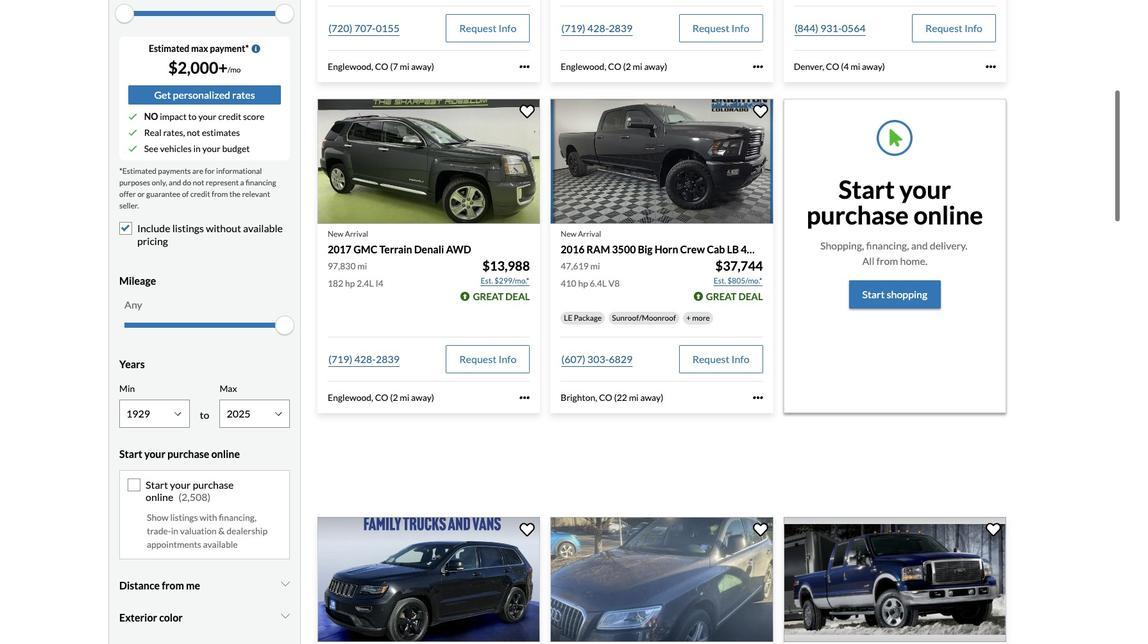 Task type: describe. For each thing, give the bounding box(es) containing it.
1 vertical spatial to
[[200, 407, 209, 419]]

request info button for denver, co (4 mi away)
[[912, 13, 996, 41]]

(844) 931-0564 button
[[794, 13, 867, 41]]

gmc
[[354, 242, 377, 254]]

max
[[220, 382, 237, 392]]

2 vertical spatial start your purchase online
[[146, 477, 234, 501]]

see vehicles in your budget
[[144, 142, 250, 153]]

financing
[[246, 177, 276, 186]]

sunroof/moonroof
[[612, 312, 676, 322]]

great for $13,988
[[473, 289, 504, 301]]

purchase inside dropdown button
[[167, 446, 209, 458]]

co for 428-
[[608, 60, 622, 71]]

brighton,
[[561, 391, 597, 402]]

chevron down image
[[281, 609, 290, 620]]

get personalized rates button
[[128, 84, 281, 103]]

guarantee
[[146, 188, 180, 198]]

request info button for englewood, co (2 mi away)
[[679, 13, 763, 41]]

(844)
[[795, 21, 819, 33]]

vehicles
[[160, 142, 192, 153]]

1 horizontal spatial credit
[[218, 110, 241, 121]]

(2 for the right ellipsis h icon
[[623, 60, 631, 71]]

impact
[[160, 110, 187, 121]]

delivery.
[[930, 238, 968, 250]]

englewood, for (720)
[[328, 60, 373, 71]]

exterior
[[119, 610, 157, 622]]

away) for 2839
[[644, 60, 667, 71]]

0 vertical spatial start your purchase online
[[807, 173, 983, 228]]

est. for $13,988
[[481, 275, 493, 284]]

available inside show listings with financing, trade-in valuation & dealership appointments available
[[203, 538, 238, 548]]

0 vertical spatial 2839
[[609, 21, 633, 33]]

include
[[137, 221, 170, 233]]

lb
[[727, 242, 739, 254]]

4wd
[[741, 242, 765, 254]]

0564
[[842, 21, 866, 33]]

(4
[[841, 60, 849, 71]]

info for denver, co (4 mi away)
[[965, 21, 983, 33]]

le
[[564, 312, 573, 322]]

start inside button
[[863, 287, 885, 299]]

ellipsis h image for (844) 931-0564
[[986, 60, 996, 71]]

do
[[183, 177, 191, 186]]

advertisement element
[[434, 434, 901, 491]]

3500
[[612, 242, 636, 254]]

303-
[[588, 352, 609, 364]]

real
[[144, 126, 162, 137]]

$2,000+
[[168, 57, 228, 76]]

brilliant black 2016 audi q5 2.0t premium plus awd suv / crossover all-wheel drive 8-speed automatic image
[[551, 516, 773, 641]]

410
[[561, 277, 577, 288]]

(607) 303-6829 button
[[561, 344, 633, 372]]

trade-
[[147, 524, 171, 535]]

request info for englewood, co (7 mi away)
[[460, 21, 517, 33]]

2 vertical spatial purchase
[[193, 477, 234, 489]]

financing, inside show listings with financing, trade-in valuation & dealership appointments available
[[219, 511, 257, 521]]

englewood, co (7 mi away)
[[328, 60, 434, 71]]

with
[[200, 511, 217, 521]]

2016
[[561, 242, 585, 254]]

englewood, co (2 mi away) for bottom ellipsis h icon
[[328, 391, 434, 402]]

or
[[137, 188, 145, 198]]

your inside dropdown button
[[144, 446, 165, 458]]

include listings without available pricing
[[137, 221, 283, 245]]

$299/mo.*
[[495, 275, 529, 284]]

hp for $13,988
[[345, 277, 355, 288]]

/mo
[[228, 64, 241, 73]]

get personalized rates
[[154, 87, 255, 100]]

47,619 mi 410 hp 6.4l v8
[[561, 259, 620, 288]]

info for englewood, co (7 mi away)
[[499, 21, 517, 33]]

distance from me
[[119, 578, 200, 590]]

years button
[[119, 347, 290, 379]]

start your purchase online inside dropdown button
[[119, 446, 240, 458]]

denver, co (4 mi away)
[[794, 60, 885, 71]]

deal for $13,988
[[506, 289, 530, 301]]

start shopping
[[863, 287, 928, 299]]

see
[[144, 142, 158, 153]]

new arrival 2016 ram 3500 big horn crew cab lb 4wd
[[561, 228, 765, 254]]

not inside the *estimated payments are for informational purposes only, and do not represent a financing offer or guarantee of credit from the relevant seller.
[[193, 177, 204, 186]]

from inside shopping, financing, and delivery. all from home.
[[877, 253, 898, 266]]

seller.
[[119, 200, 139, 209]]

0 vertical spatial to
[[188, 110, 197, 121]]

931-
[[821, 21, 842, 33]]

(22
[[614, 391, 627, 402]]

start shopping button
[[849, 279, 941, 307]]

1 horizontal spatial ellipsis h image
[[753, 391, 763, 402]]

distance from me button
[[119, 568, 290, 600]]

estimated max payment*
[[149, 42, 249, 53]]

(2,508)
[[179, 489, 211, 501]]

$13,988
[[483, 257, 530, 272]]

away) for 0564
[[862, 60, 885, 71]]

*estimated payments are for informational purposes only, and do not represent a financing offer or guarantee of credit from the relevant seller.
[[119, 165, 276, 209]]

1 vertical spatial (719)
[[328, 352, 352, 364]]

the
[[229, 188, 241, 198]]

great deal for $37,744
[[706, 289, 763, 301]]

of
[[182, 188, 189, 198]]

your up delivery.
[[900, 173, 951, 203]]

0 vertical spatial purchase
[[807, 199, 909, 228]]

more
[[692, 312, 710, 322]]

0 horizontal spatial (719) 428-2839 button
[[328, 344, 400, 372]]

est. for $37,744
[[714, 275, 726, 284]]

$13,988 est. $299/mo.*
[[481, 257, 530, 284]]

are
[[192, 165, 203, 175]]

valuation
[[180, 524, 217, 535]]

estimates
[[202, 126, 240, 137]]

arizona beige metallic 2006 ford f-350 super duty lariat crew cab sb 4wd pickup truck four-wheel drive automatic image
[[784, 516, 1007, 641]]

(607)
[[562, 352, 586, 364]]

cab
[[707, 242, 725, 254]]

englewood, co (2 mi away) for the right ellipsis h icon
[[561, 60, 667, 71]]

$37,744
[[716, 257, 763, 272]]

v8
[[609, 277, 620, 288]]

in inside show listings with financing, trade-in valuation & dealership appointments available
[[171, 524, 178, 535]]

your up (2,508)
[[170, 477, 191, 489]]

0155
[[376, 21, 400, 33]]

arrival for $13,988
[[345, 228, 368, 237]]

+
[[686, 312, 691, 322]]

away) for 0155
[[411, 60, 434, 71]]

new for $13,988
[[328, 228, 344, 237]]

le package
[[564, 312, 602, 322]]

package
[[574, 312, 602, 322]]

info circle image
[[252, 43, 260, 52]]

payment*
[[210, 42, 249, 53]]

crew
[[680, 242, 705, 254]]

707-
[[354, 21, 376, 33]]

est. $299/mo.* button
[[480, 273, 530, 286]]

available inside include listings without available pricing
[[243, 221, 283, 233]]

all
[[862, 253, 875, 266]]

color
[[159, 610, 183, 622]]

rates
[[232, 87, 255, 100]]

black 2016 jeep grand cherokee high altitude 4wd suv / crossover four-wheel drive 8-speed automatic image
[[318, 516, 540, 641]]

(844) 931-0564
[[795, 21, 866, 33]]



Task type: vqa. For each thing, say whether or not it's contained in the screenshot.
14,439 mi 290 hp 3.5l v6
no



Task type: locate. For each thing, give the bounding box(es) containing it.
start your purchase online button
[[119, 437, 290, 469]]

deal for $37,744
[[739, 289, 763, 301]]

check image
[[128, 111, 137, 120], [128, 143, 137, 152]]

horn
[[655, 242, 678, 254]]

6.4l
[[590, 277, 607, 288]]

listings for include
[[172, 221, 204, 233]]

0 horizontal spatial hp
[[345, 277, 355, 288]]

0 horizontal spatial great
[[473, 289, 504, 301]]

0 horizontal spatial arrival
[[345, 228, 368, 237]]

2 great deal from the left
[[706, 289, 763, 301]]

hp right 182
[[345, 277, 355, 288]]

mileage
[[119, 273, 156, 285]]

0 horizontal spatial 428-
[[354, 352, 376, 364]]

0 vertical spatial englewood, co (2 mi away)
[[561, 60, 667, 71]]

(720)
[[328, 21, 352, 33]]

request for (2 mi away)
[[693, 21, 730, 33]]

0 vertical spatial (719) 428-2839
[[562, 21, 633, 33]]

(2 for bottom ellipsis h icon
[[390, 391, 398, 402]]

request for (4 mi away)
[[926, 21, 963, 33]]

request info for englewood, co (2 mi away)
[[693, 21, 750, 33]]

listings
[[172, 221, 204, 233], [170, 511, 198, 521]]

co for 707-
[[375, 60, 388, 71]]

0 horizontal spatial from
[[162, 578, 184, 590]]

0 horizontal spatial available
[[203, 538, 238, 548]]

2 est. from the left
[[714, 275, 726, 284]]

1 vertical spatial (2
[[390, 391, 398, 402]]

arrival up the ram
[[578, 228, 601, 237]]

6829
[[609, 352, 633, 364]]

great deal down the 'est. $805/mo.*' button
[[706, 289, 763, 301]]

1 horizontal spatial and
[[911, 238, 928, 250]]

0 horizontal spatial ellipsis h image
[[520, 60, 530, 71]]

great deal for $13,988
[[473, 289, 530, 301]]

47,619
[[561, 259, 589, 270]]

2 horizontal spatial ellipsis h image
[[986, 60, 996, 71]]

0 vertical spatial financing,
[[866, 238, 909, 250]]

from right all
[[877, 253, 898, 266]]

1 vertical spatial start your purchase online
[[119, 446, 240, 458]]

2 horizontal spatial online
[[914, 199, 983, 228]]

request info button
[[446, 13, 530, 41], [679, 13, 763, 41], [912, 13, 996, 41], [446, 344, 530, 372], [679, 344, 763, 372]]

listings down of at left
[[172, 221, 204, 233]]

1 vertical spatial 428-
[[354, 352, 376, 364]]

request for (7 mi away)
[[460, 21, 497, 33]]

2 great from the left
[[706, 289, 737, 301]]

credit
[[218, 110, 241, 121], [190, 188, 210, 198]]

0 horizontal spatial great deal
[[473, 289, 530, 301]]

1 vertical spatial purchase
[[167, 446, 209, 458]]

1 vertical spatial (719) 428-2839
[[328, 352, 400, 364]]

any
[[124, 297, 142, 309]]

new inside "new arrival 2016 ram 3500 big horn crew cab lb 4wd"
[[561, 228, 577, 237]]

(719) 428-2839 for the leftmost (719) 428-2839 button
[[328, 352, 400, 364]]

and inside shopping, financing, and delivery. all from home.
[[911, 238, 928, 250]]

1 deal from the left
[[506, 289, 530, 301]]

0 vertical spatial in
[[193, 142, 201, 153]]

request info
[[460, 21, 517, 33], [693, 21, 750, 33], [926, 21, 983, 33], [460, 352, 517, 364], [693, 352, 750, 364]]

ellipsis h image left brighton,
[[520, 391, 530, 402]]

1 vertical spatial online
[[211, 446, 240, 458]]

mileage button
[[119, 263, 290, 296]]

428-
[[588, 21, 609, 33], [354, 352, 376, 364]]

1 horizontal spatial arrival
[[578, 228, 601, 237]]

show listings with financing, trade-in valuation & dealership appointments available
[[147, 511, 268, 548]]

credit inside the *estimated payments are for informational purposes only, and do not represent a financing offer or guarantee of credit from the relevant seller.
[[190, 188, 210, 198]]

great
[[473, 289, 504, 301], [706, 289, 737, 301]]

(720) 707-0155 button
[[328, 13, 400, 41]]

ellipsis h image
[[520, 60, 530, 71], [986, 60, 996, 71], [753, 391, 763, 402]]

great for $37,744
[[706, 289, 737, 301]]

1 vertical spatial check image
[[128, 143, 137, 152]]

1 horizontal spatial est.
[[714, 275, 726, 284]]

budget
[[222, 142, 250, 153]]

listings for show
[[170, 511, 198, 521]]

exterior color button
[[119, 600, 290, 632]]

awd
[[446, 242, 471, 254]]

0 horizontal spatial in
[[171, 524, 178, 535]]

online inside dropdown button
[[211, 446, 240, 458]]

est. $805/mo.* button
[[713, 273, 763, 286]]

to up start your purchase online dropdown button
[[200, 407, 209, 419]]

distance
[[119, 578, 160, 590]]

0 vertical spatial check image
[[128, 111, 137, 120]]

your up show
[[144, 446, 165, 458]]

1 vertical spatial financing,
[[219, 511, 257, 521]]

1 vertical spatial and
[[911, 238, 928, 250]]

0 vertical spatial (2
[[623, 60, 631, 71]]

0 horizontal spatial financing,
[[219, 511, 257, 521]]

start your purchase online up shopping, financing, and delivery. all from home.
[[807, 173, 983, 228]]

1 vertical spatial from
[[877, 253, 898, 266]]

personalized
[[173, 87, 230, 100]]

0 horizontal spatial (719)
[[328, 352, 352, 364]]

online
[[914, 199, 983, 228], [211, 446, 240, 458], [146, 489, 173, 501]]

(7
[[390, 60, 398, 71]]

0 horizontal spatial est.
[[481, 275, 493, 284]]

1 vertical spatial credit
[[190, 188, 210, 198]]

in down real rates, not estimates
[[193, 142, 201, 153]]

request info button for englewood, co (7 mi away)
[[446, 13, 530, 41]]

1 vertical spatial available
[[203, 538, 238, 548]]

2 horizontal spatial from
[[877, 253, 898, 266]]

$2,000+ /mo
[[168, 57, 241, 76]]

appointments
[[147, 538, 201, 548]]

0 vertical spatial online
[[914, 199, 983, 228]]

financing, up all
[[866, 238, 909, 250]]

2 vertical spatial from
[[162, 578, 184, 590]]

in up appointments
[[171, 524, 178, 535]]

2 arrival from the left
[[578, 228, 601, 237]]

new for $37,744
[[561, 228, 577, 237]]

i4
[[376, 277, 384, 288]]

0 vertical spatial ellipsis h image
[[753, 60, 763, 71]]

0 horizontal spatial credit
[[190, 188, 210, 198]]

0 horizontal spatial englewood, co (2 mi away)
[[328, 391, 434, 402]]

1 horizontal spatial great
[[706, 289, 737, 301]]

2 deal from the left
[[739, 289, 763, 301]]

arrival for $37,744
[[578, 228, 601, 237]]

hp right 410
[[578, 277, 588, 288]]

new inside "new arrival 2017 gmc terrain denali awd"
[[328, 228, 344, 237]]

financing, up the dealership
[[219, 511, 257, 521]]

0 vertical spatial credit
[[218, 110, 241, 121]]

new up 2017
[[328, 228, 344, 237]]

check image up check icon
[[128, 111, 137, 120]]

est. inside $37,744 est. $805/mo.*
[[714, 275, 726, 284]]

info for englewood, co (2 mi away)
[[732, 21, 750, 33]]

arrival up the gmc
[[345, 228, 368, 237]]

1 horizontal spatial ellipsis h image
[[753, 60, 763, 71]]

check image down check icon
[[128, 143, 137, 152]]

1 vertical spatial 2839
[[376, 352, 400, 364]]

1 est. from the left
[[481, 275, 493, 284]]

available down &
[[203, 538, 238, 548]]

score
[[243, 110, 265, 121]]

englewood, for (719)
[[561, 60, 606, 71]]

(720) 707-0155
[[328, 21, 400, 33]]

start
[[839, 173, 895, 203], [863, 287, 885, 299], [119, 446, 142, 458], [146, 477, 168, 489]]

brighton, co (22 mi away)
[[561, 391, 664, 402]]

mi
[[400, 60, 410, 71], [633, 60, 643, 71], [851, 60, 861, 71], [357, 259, 367, 270], [591, 259, 600, 270], [400, 391, 410, 402], [629, 391, 639, 402]]

1 new from the left
[[328, 228, 344, 237]]

0 horizontal spatial online
[[146, 489, 173, 501]]

est. down $13,988
[[481, 275, 493, 284]]

great down the 'est. $805/mo.*' button
[[706, 289, 737, 301]]

1 horizontal spatial (2
[[623, 60, 631, 71]]

2839
[[609, 21, 633, 33], [376, 352, 400, 364]]

show
[[147, 511, 169, 521]]

to
[[188, 110, 197, 121], [200, 407, 209, 419]]

available down relevant
[[243, 221, 283, 233]]

1 great deal from the left
[[473, 289, 530, 301]]

great deal down est. $299/mo.* button at the left of page
[[473, 289, 530, 301]]

hp inside the 97,830 mi 182 hp 2.4l i4
[[345, 277, 355, 288]]

2017
[[328, 242, 352, 254]]

1 vertical spatial listings
[[170, 511, 198, 521]]

me
[[186, 578, 200, 590]]

brilliant black crystal pearlcoat 2016 ram 3500 big horn crew cab lb 4wd pickup truck four-wheel drive automatic image
[[551, 97, 773, 223]]

1 arrival from the left
[[345, 228, 368, 237]]

not up see vehicles in your budget at the top
[[187, 126, 200, 137]]

your up estimates
[[198, 110, 216, 121]]

1 horizontal spatial englewood, co (2 mi away)
[[561, 60, 667, 71]]

0 horizontal spatial ellipsis h image
[[520, 391, 530, 402]]

to up real rates, not estimates
[[188, 110, 197, 121]]

arrival
[[345, 228, 368, 237], [578, 228, 601, 237]]

from left me
[[162, 578, 184, 590]]

represent
[[206, 177, 239, 186]]

real rates, not estimates
[[144, 126, 240, 137]]

est. inside $13,988 est. $299/mo.*
[[481, 275, 493, 284]]

1 horizontal spatial (719) 428-2839
[[562, 21, 633, 33]]

0 horizontal spatial new
[[328, 228, 344, 237]]

hp
[[345, 277, 355, 288], [578, 277, 588, 288]]

(719) 428-2839 for the topmost (719) 428-2839 button
[[562, 21, 633, 33]]

for
[[205, 165, 215, 175]]

arrival inside "new arrival 2017 gmc terrain denali awd"
[[345, 228, 368, 237]]

2 new from the left
[[561, 228, 577, 237]]

listings inside show listings with financing, trade-in valuation & dealership appointments available
[[170, 511, 198, 521]]

1 horizontal spatial (719) 428-2839 button
[[561, 13, 633, 41]]

1 horizontal spatial available
[[243, 221, 283, 233]]

info
[[499, 21, 517, 33], [732, 21, 750, 33], [965, 21, 983, 33], [499, 352, 517, 364], [732, 352, 750, 364]]

2.4l
[[357, 277, 374, 288]]

deal down the $299/mo.*
[[506, 289, 530, 301]]

mi inside the 97,830 mi 182 hp 2.4l i4
[[357, 259, 367, 270]]

1 great from the left
[[473, 289, 504, 301]]

est. down $37,744
[[714, 275, 726, 284]]

new up "2016"
[[561, 228, 577, 237]]

est.
[[481, 275, 493, 284], [714, 275, 726, 284]]

your down estimates
[[202, 142, 220, 153]]

1 horizontal spatial online
[[211, 446, 240, 458]]

1 horizontal spatial to
[[200, 407, 209, 419]]

2 check image from the top
[[128, 143, 137, 152]]

request info for denver, co (4 mi away)
[[926, 21, 983, 33]]

0 vertical spatial (719)
[[562, 21, 586, 33]]

co
[[375, 60, 388, 71], [608, 60, 622, 71], [826, 60, 839, 71], [375, 391, 388, 402], [599, 391, 613, 402]]

0 horizontal spatial and
[[169, 177, 181, 186]]

relevant
[[242, 188, 270, 198]]

1 horizontal spatial (719)
[[562, 21, 586, 33]]

0 vertical spatial from
[[212, 188, 228, 198]]

no
[[144, 110, 158, 121]]

arrival inside "new arrival 2016 ram 3500 big horn crew cab lb 4wd"
[[578, 228, 601, 237]]

start your purchase online up 'with'
[[146, 477, 234, 501]]

0 horizontal spatial 2839
[[376, 352, 400, 364]]

no impact to your credit score
[[144, 110, 265, 121]]

0 vertical spatial listings
[[172, 221, 204, 233]]

and down payments
[[169, 177, 181, 186]]

co for 931-
[[826, 60, 839, 71]]

and inside the *estimated payments are for informational purposes only, and do not represent a financing offer or guarantee of credit from the relevant seller.
[[169, 177, 181, 186]]

rates,
[[163, 126, 185, 137]]

from inside dropdown button
[[162, 578, 184, 590]]

1 vertical spatial in
[[171, 524, 178, 535]]

(719) 428-2839 button
[[561, 13, 633, 41], [328, 344, 400, 372]]

ellipsis h image
[[753, 60, 763, 71], [520, 391, 530, 402]]

1 horizontal spatial great deal
[[706, 289, 763, 301]]

informational
[[216, 165, 262, 175]]

1 horizontal spatial hp
[[578, 277, 588, 288]]

from down represent
[[212, 188, 228, 198]]

mi inside 47,619 mi 410 hp 6.4l v8
[[591, 259, 600, 270]]

2 vertical spatial online
[[146, 489, 173, 501]]

1 hp from the left
[[345, 277, 355, 288]]

ram
[[587, 242, 610, 254]]

2 hp from the left
[[578, 277, 588, 288]]

hp for $37,744
[[578, 277, 588, 288]]

1 horizontal spatial new
[[561, 228, 577, 237]]

englewood, co (2 mi away)
[[561, 60, 667, 71], [328, 391, 434, 402]]

1 vertical spatial (719) 428-2839 button
[[328, 344, 400, 372]]

97,830 mi 182 hp 2.4l i4
[[328, 259, 384, 288]]

1 vertical spatial not
[[193, 177, 204, 186]]

great down est. $299/mo.* button at the left of page
[[473, 289, 504, 301]]

credit right of at left
[[190, 188, 210, 198]]

and up home.
[[911, 238, 928, 250]]

0 vertical spatial available
[[243, 221, 283, 233]]

listings inside include listings without available pricing
[[172, 221, 204, 233]]

denver,
[[794, 60, 824, 71]]

offer
[[119, 188, 136, 198]]

1 horizontal spatial deal
[[739, 289, 763, 301]]

0 horizontal spatial (2
[[390, 391, 398, 402]]

start your purchase online up (2,508)
[[119, 446, 240, 458]]

0 horizontal spatial to
[[188, 110, 197, 121]]

$805/mo.*
[[728, 275, 763, 284]]

0 horizontal spatial (719) 428-2839
[[328, 352, 400, 364]]

1 vertical spatial englewood, co (2 mi away)
[[328, 391, 434, 402]]

payments
[[158, 165, 191, 175]]

purchase
[[807, 199, 909, 228], [167, 446, 209, 458], [193, 477, 234, 489]]

chevron down image
[[281, 577, 290, 588]]

not right do
[[193, 177, 204, 186]]

from inside the *estimated payments are for informational purposes only, and do not represent a financing offer or guarantee of credit from the relevant seller.
[[212, 188, 228, 198]]

1 horizontal spatial in
[[193, 142, 201, 153]]

start inside dropdown button
[[119, 446, 142, 458]]

0 horizontal spatial deal
[[506, 289, 530, 301]]

1 horizontal spatial from
[[212, 188, 228, 198]]

shopping,
[[820, 238, 864, 250]]

only,
[[152, 177, 167, 186]]

exterior color
[[119, 610, 183, 622]]

1 vertical spatial ellipsis h image
[[520, 391, 530, 402]]

0 vertical spatial not
[[187, 126, 200, 137]]

credit up estimates
[[218, 110, 241, 121]]

estimated
[[149, 42, 189, 53]]

1 horizontal spatial 428-
[[588, 21, 609, 33]]

1 horizontal spatial financing,
[[866, 238, 909, 250]]

max
[[191, 42, 208, 53]]

0 vertical spatial and
[[169, 177, 181, 186]]

ellipsis h image for (720) 707-0155
[[520, 60, 530, 71]]

$37,744 est. $805/mo.*
[[714, 257, 763, 284]]

+ more
[[686, 312, 710, 322]]

1 horizontal spatial 2839
[[609, 21, 633, 33]]

gray 2017 gmc terrain denali awd suv / crossover all-wheel drive automatic image
[[318, 97, 540, 223]]

&
[[218, 524, 225, 535]]

deal down $805/mo.* at right
[[739, 289, 763, 301]]

get
[[154, 87, 171, 100]]

1 check image from the top
[[128, 111, 137, 120]]

0 vertical spatial (719) 428-2839 button
[[561, 13, 633, 41]]

check image
[[128, 127, 137, 136]]

ellipsis h image left denver,
[[753, 60, 763, 71]]

hp inside 47,619 mi 410 hp 6.4l v8
[[578, 277, 588, 288]]

0 vertical spatial 428-
[[588, 21, 609, 33]]

dealership
[[227, 524, 268, 535]]

listings up valuation
[[170, 511, 198, 521]]

financing, inside shopping, financing, and delivery. all from home.
[[866, 238, 909, 250]]

97,830
[[328, 259, 356, 270]]



